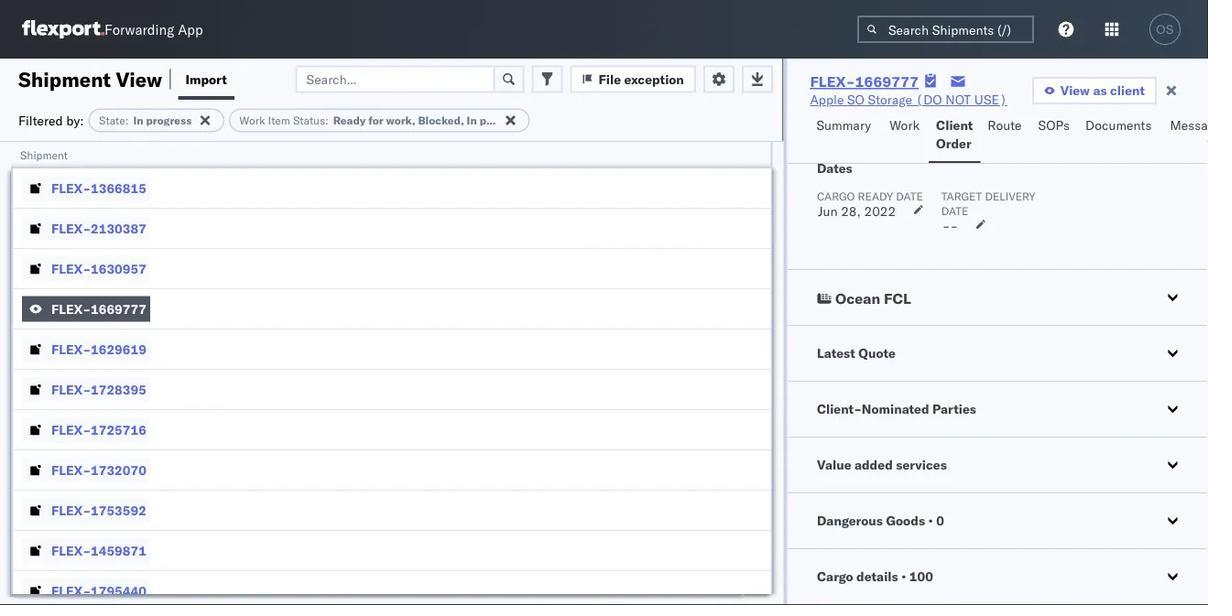 Task type: vqa. For each thing, say whether or not it's contained in the screenshot.
Goods
yes



Task type: locate. For each thing, give the bounding box(es) containing it.
latest quote
[[817, 345, 895, 361]]

flex- for flex-1630957 button
[[51, 261, 91, 277]]

1 horizontal spatial view
[[1061, 82, 1090, 98]]

1 horizontal spatial date
[[941, 204, 968, 218]]

0 horizontal spatial :
[[125, 114, 129, 127]]

shipment down filtered
[[20, 148, 68, 162]]

apple
[[810, 92, 844, 108]]

flex-1732070
[[51, 462, 146, 478]]

flex- down flex-1366815 'button'
[[51, 220, 91, 236]]

1732070
[[91, 462, 146, 478]]

date for --
[[941, 204, 968, 218]]

client order button
[[929, 109, 981, 163]]

flex- down flex-1459871 button
[[51, 583, 91, 599]]

flex- for flex-1795440 button
[[51, 583, 91, 599]]

flex-1366815
[[51, 180, 146, 196]]

flex- up apple
[[810, 72, 855, 91]]

0
[[936, 513, 944, 529]]

status
[[293, 114, 325, 127]]

0 vertical spatial •
[[928, 513, 933, 529]]

work,
[[386, 114, 415, 127]]

exception
[[624, 71, 684, 87]]

ocean fcl
[[835, 290, 911, 308]]

added
[[854, 457, 893, 473]]

view up the 'state : in progress'
[[116, 66, 162, 92]]

0 horizontal spatial 1669777
[[91, 301, 146, 317]]

in right state
[[133, 114, 143, 127]]

1 vertical spatial cargo
[[817, 569, 853, 585]]

0 vertical spatial flex-1669777
[[810, 72, 919, 91]]

order
[[937, 136, 972, 152]]

flex- down flex-1725716 button
[[51, 462, 91, 478]]

date inside target delivery date
[[941, 204, 968, 218]]

1 horizontal spatial in
[[467, 114, 477, 127]]

flex-1725716
[[51, 422, 146, 438]]

-
[[942, 218, 950, 234], [950, 218, 958, 234]]

1 horizontal spatial 1669777
[[855, 72, 919, 91]]

0 horizontal spatial in
[[133, 114, 143, 127]]

flex- down flex-1629619 button
[[51, 382, 91, 398]]

• left 0
[[928, 513, 933, 529]]

1753592
[[91, 503, 146, 519]]

0 horizontal spatial progress
[[146, 114, 192, 127]]

1669777 down 1630957
[[91, 301, 146, 317]]

0 horizontal spatial •
[[901, 569, 906, 585]]

•
[[928, 513, 933, 529], [901, 569, 906, 585]]

• for details
[[901, 569, 906, 585]]

flex- down flex-1669777 button
[[51, 341, 91, 357]]

progress down import 'button'
[[146, 114, 192, 127]]

:
[[125, 114, 129, 127], [325, 114, 329, 127]]

work for work item status : ready for work, blocked, in progress
[[239, 114, 265, 127]]

flex- inside button
[[51, 301, 91, 317]]

goods
[[886, 513, 925, 529]]

1 vertical spatial flex-1669777
[[51, 301, 146, 317]]

flex-1669777 up so
[[810, 72, 919, 91]]

flex-1795440
[[51, 583, 146, 599]]

flex-1629619
[[51, 341, 146, 357]]

work inside button
[[890, 117, 920, 133]]

cargo left the details
[[817, 569, 853, 585]]

flex- down flex-2130387 button
[[51, 261, 91, 277]]

messag button
[[1163, 109, 1209, 163]]

flex- down flex-1728395 'button'
[[51, 422, 91, 438]]

flex- down flex-1732070 button
[[51, 503, 91, 519]]

flex- down flex-1630957 button
[[51, 301, 91, 317]]

summary button
[[809, 109, 882, 163]]

client order
[[937, 117, 973, 152]]

sops
[[1039, 117, 1070, 133]]

1 vertical spatial date
[[941, 204, 968, 218]]

0 horizontal spatial date
[[896, 189, 923, 203]]

1 - from the left
[[942, 218, 950, 234]]

flex-1728395 button
[[22, 377, 150, 403]]

work down apple so storage (do not use) link
[[890, 117, 920, 133]]

cargo
[[817, 189, 855, 203], [817, 569, 853, 585]]

apple so storage (do not use) link
[[810, 91, 1008, 109]]

cargo details • 100
[[817, 569, 933, 585]]

1 horizontal spatial :
[[325, 114, 329, 127]]

work for work
[[890, 117, 920, 133]]

target delivery date
[[941, 189, 1035, 218]]

flex-1669777
[[810, 72, 919, 91], [51, 301, 146, 317]]

2 : from the left
[[325, 114, 329, 127]]

1 in from the left
[[133, 114, 143, 127]]

1 vertical spatial shipment
[[20, 148, 68, 162]]

flex- for flex-2130387 button
[[51, 220, 91, 236]]

1669777 up storage
[[855, 72, 919, 91]]

state : in progress
[[99, 114, 192, 127]]

work
[[239, 114, 265, 127], [890, 117, 920, 133]]

0 vertical spatial date
[[896, 189, 923, 203]]

1 horizontal spatial flex-1669777
[[810, 72, 919, 91]]

import button
[[178, 59, 234, 100]]

flex- inside 'button'
[[51, 180, 91, 196]]

2 progress from the left
[[480, 114, 525, 127]]

file exception button
[[570, 66, 696, 93], [570, 66, 696, 93]]

: left ready
[[325, 114, 329, 127]]

0 vertical spatial 1669777
[[855, 72, 919, 91]]

1669777 inside flex-1669777 button
[[91, 301, 146, 317]]

1 horizontal spatial progress
[[480, 114, 525, 127]]

for
[[369, 114, 384, 127]]

date up '--'
[[941, 204, 968, 218]]

value added services button
[[787, 438, 1209, 493]]

flex-1630957 button
[[22, 256, 150, 282]]

1459871
[[91, 543, 146, 559]]

shipment inside button
[[20, 148, 68, 162]]

file exception
[[599, 71, 684, 87]]

flex-1459871 button
[[22, 538, 150, 564]]

os button
[[1144, 8, 1187, 50]]

: right by:
[[125, 114, 129, 127]]

0 vertical spatial cargo
[[817, 189, 855, 203]]

value added services
[[817, 457, 947, 473]]

date right 'ready'
[[896, 189, 923, 203]]

1725716
[[91, 422, 146, 438]]

import
[[186, 71, 227, 87]]

cargo for cargo ready date
[[817, 189, 855, 203]]

ocean fcl button
[[787, 270, 1209, 325]]

flex- for flex-1728395 'button'
[[51, 382, 91, 398]]

flex- for flex-1732070 button
[[51, 462, 91, 478]]

view left as
[[1061, 82, 1090, 98]]

1 vertical spatial •
[[901, 569, 906, 585]]

0 horizontal spatial work
[[239, 114, 265, 127]]

ready
[[858, 189, 893, 203]]

date
[[896, 189, 923, 203], [941, 204, 968, 218]]

latest quote button
[[787, 326, 1209, 381]]

in right blocked, at the left of page
[[467, 114, 477, 127]]

0 vertical spatial shipment
[[18, 66, 111, 92]]

1 horizontal spatial work
[[890, 117, 920, 133]]

2 cargo from the top
[[817, 569, 853, 585]]

flex- inside 'button'
[[51, 382, 91, 398]]

work left item
[[239, 114, 265, 127]]

cargo ready date
[[817, 189, 923, 203]]

flex-1669777 up flex-1629619
[[51, 301, 146, 317]]

1 cargo from the top
[[817, 189, 855, 203]]

flex-1629619 button
[[22, 337, 150, 362]]

1 vertical spatial 1669777
[[91, 301, 146, 317]]

flex- for flex-1629619 button
[[51, 341, 91, 357]]

progress right blocked, at the left of page
[[480, 114, 525, 127]]

shipment up by:
[[18, 66, 111, 92]]

view
[[116, 66, 162, 92], [1061, 82, 1090, 98]]

os
[[1157, 22, 1174, 36]]

jun 28, 2022
[[818, 203, 896, 219]]

• left 100
[[901, 569, 906, 585]]

flex- down the flex-1753592 button
[[51, 543, 91, 559]]

flex-
[[810, 72, 855, 91], [51, 180, 91, 196], [51, 220, 91, 236], [51, 261, 91, 277], [51, 301, 91, 317], [51, 341, 91, 357], [51, 382, 91, 398], [51, 422, 91, 438], [51, 462, 91, 478], [51, 503, 91, 519], [51, 543, 91, 559], [51, 583, 91, 599]]

flex- up flex-2130387 button
[[51, 180, 91, 196]]

1 horizontal spatial •
[[928, 513, 933, 529]]

cargo up jun
[[817, 189, 855, 203]]

0 horizontal spatial flex-1669777
[[51, 301, 146, 317]]

1 progress from the left
[[146, 114, 192, 127]]

flex- inside button
[[51, 220, 91, 236]]

flex-1669777 link
[[810, 72, 919, 91]]



Task type: describe. For each thing, give the bounding box(es) containing it.
client
[[1111, 82, 1145, 98]]

dangerous
[[817, 513, 883, 529]]

nominated
[[862, 401, 929, 417]]

shipment for shipment
[[20, 148, 68, 162]]

client-nominated parties
[[817, 401, 976, 417]]

summary
[[817, 117, 871, 133]]

forwarding app
[[104, 21, 203, 38]]

value
[[817, 457, 851, 473]]

services
[[896, 457, 947, 473]]

documents
[[1086, 117, 1152, 133]]

flex-1732070 button
[[22, 458, 150, 483]]

route
[[988, 117, 1022, 133]]

client
[[937, 117, 973, 133]]

route button
[[981, 109, 1031, 163]]

dangerous goods • 0
[[817, 513, 944, 529]]

use)
[[975, 92, 1008, 108]]

ready
[[333, 114, 366, 127]]

not
[[946, 92, 971, 108]]

flex-1728395
[[51, 382, 146, 398]]

filtered
[[18, 112, 63, 128]]

dates
[[817, 160, 852, 176]]

1366815
[[91, 180, 146, 196]]

flex-1753592 button
[[22, 498, 150, 524]]

flex-1669777 inside button
[[51, 301, 146, 317]]

quote
[[858, 345, 895, 361]]

flex- for flex-1669777 button
[[51, 301, 91, 317]]

1629619
[[91, 341, 146, 357]]

ocean
[[835, 290, 880, 308]]

client-
[[817, 401, 862, 417]]

target
[[941, 189, 982, 203]]

as
[[1093, 82, 1107, 98]]

2130387
[[91, 220, 146, 236]]

2022
[[864, 203, 896, 219]]

flex- for flex-1725716 button
[[51, 422, 91, 438]]

storage
[[868, 92, 913, 108]]

documents button
[[1079, 109, 1163, 163]]

flex-1669777 button
[[22, 296, 150, 322]]

0 horizontal spatial view
[[116, 66, 162, 92]]

flex-1795440 button
[[22, 579, 150, 604]]

fcl
[[884, 290, 911, 308]]

• for goods
[[928, 513, 933, 529]]

flex-2130387 button
[[22, 216, 150, 241]]

delivery
[[985, 189, 1035, 203]]

item
[[268, 114, 290, 127]]

flex-2130387
[[51, 220, 146, 236]]

(do
[[916, 92, 943, 108]]

app
[[178, 21, 203, 38]]

by:
[[66, 112, 84, 128]]

100
[[909, 569, 933, 585]]

client-nominated parties button
[[787, 382, 1209, 437]]

view as client
[[1061, 82, 1145, 98]]

view inside button
[[1061, 82, 1090, 98]]

resize handle column header
[[749, 142, 771, 606]]

28,
[[841, 203, 861, 219]]

shipment view
[[18, 66, 162, 92]]

2 - from the left
[[950, 218, 958, 234]]

latest
[[817, 345, 855, 361]]

1795440
[[91, 583, 146, 599]]

Search... text field
[[296, 66, 495, 93]]

flex-1366815 button
[[22, 175, 150, 201]]

flex-1630957
[[51, 261, 146, 277]]

1630957
[[91, 261, 146, 277]]

cargo for cargo details • 100
[[817, 569, 853, 585]]

file
[[599, 71, 621, 87]]

shipment for shipment view
[[18, 66, 111, 92]]

state
[[99, 114, 125, 127]]

parties
[[932, 401, 976, 417]]

messag
[[1170, 117, 1209, 133]]

flex- for flex-1366815 'button'
[[51, 180, 91, 196]]

forwarding app link
[[22, 20, 203, 38]]

apple so storage (do not use)
[[810, 92, 1008, 108]]

--
[[942, 218, 958, 234]]

flexport. image
[[22, 20, 104, 38]]

1728395
[[91, 382, 146, 398]]

flex-1725716 button
[[22, 417, 150, 443]]

date for jun 28, 2022
[[896, 189, 923, 203]]

blocked,
[[418, 114, 464, 127]]

shipment button
[[11, 144, 753, 162]]

flex- for the flex-1753592 button
[[51, 503, 91, 519]]

2 in from the left
[[467, 114, 477, 127]]

work button
[[882, 109, 929, 163]]

work item status : ready for work, blocked, in progress
[[239, 114, 525, 127]]

Search Shipments (/) text field
[[858, 16, 1034, 43]]

jun
[[818, 203, 837, 219]]

details
[[856, 569, 898, 585]]

so
[[848, 92, 865, 108]]

flex- for flex-1459871 button
[[51, 543, 91, 559]]

flex-1459871
[[51, 543, 146, 559]]

flex-1753592
[[51, 503, 146, 519]]

1 : from the left
[[125, 114, 129, 127]]



